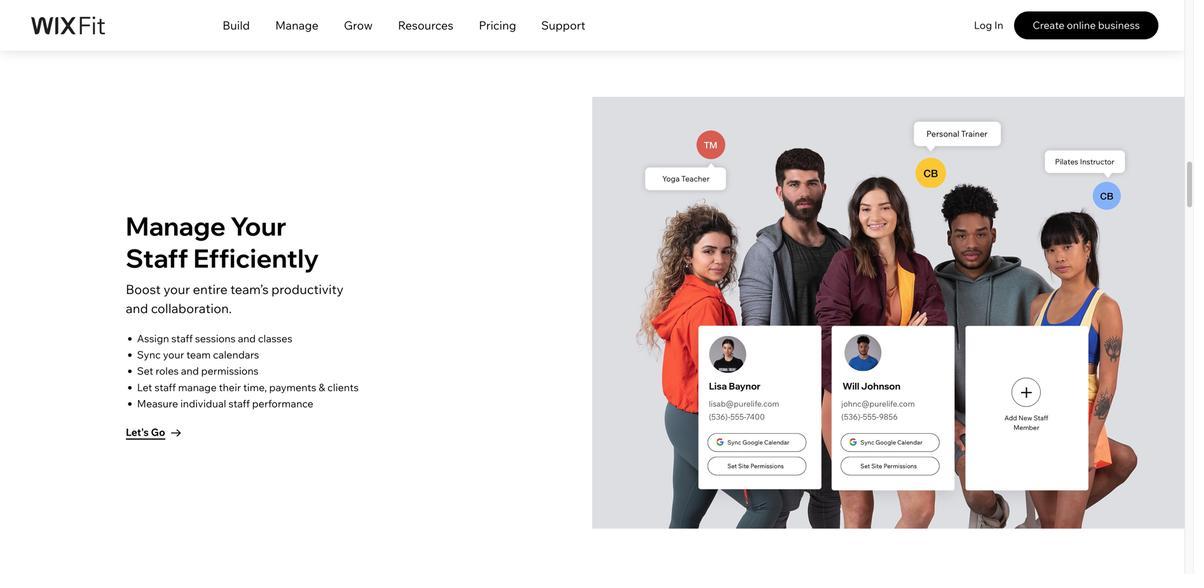 Task type: describe. For each thing, give the bounding box(es) containing it.
2 vertical spatial staff
[[229, 398, 250, 410]]

their
[[219, 381, 241, 394]]

classes
[[258, 333, 292, 345]]

assign staff sessions and classes sync your team calendars set roles and permissions let staff manage their time, payments & clients measure individual staff performance
[[137, 333, 359, 410]]

1 vertical spatial staff
[[155, 381, 176, 394]]

collaboration.
[[151, 301, 232, 317]]

let's
[[126, 426, 149, 439]]

site element
[[210, 15, 598, 44]]

manage your staff efficiently
[[126, 210, 319, 274]]

business
[[1098, 19, 1140, 32]]

yoga teacher image
[[636, 131, 735, 200]]

team's
[[230, 282, 269, 298]]

measure
[[137, 398, 178, 410]]

boost
[[126, 282, 161, 298]]

pricing link
[[466, 15, 529, 44]]

team
[[187, 349, 211, 362]]

resources
[[398, 18, 454, 32]]

go
[[151, 426, 165, 439]]

parsonal trainer image
[[903, 112, 1011, 188]]

pilatias instructer image
[[1036, 141, 1135, 210]]

2 horizontal spatial and
[[238, 333, 256, 345]]

in
[[995, 19, 1004, 32]]

fitness client relationship management software image
[[0, 0, 595, 31]]

build
[[223, 18, 250, 32]]

manage
[[178, 381, 217, 394]]

log in
[[974, 19, 1004, 32]]

assign
[[137, 333, 169, 345]]

create
[[1033, 19, 1065, 32]]

calendars
[[213, 349, 259, 362]]

&
[[319, 381, 325, 394]]

log
[[974, 19, 992, 32]]

1 horizontal spatial and
[[181, 365, 199, 378]]

your inside boost your entire team's productivity and collaboration.
[[164, 282, 190, 298]]

online
[[1067, 19, 1096, 32]]

create online business
[[1033, 19, 1140, 32]]



Task type: vqa. For each thing, say whether or not it's contained in the screenshot.
29m
no



Task type: locate. For each thing, give the bounding box(es) containing it.
let
[[137, 381, 152, 394]]

and up the calendars
[[238, 333, 256, 345]]

and down boost
[[126, 301, 148, 317]]

individual
[[180, 398, 226, 410]]

your up roles
[[163, 349, 184, 362]]

time,
[[243, 381, 267, 394]]

boost your entire team's productivity and collaboration.
[[126, 282, 344, 317]]

payments
[[269, 381, 316, 394]]

1 vertical spatial manage
[[126, 210, 226, 242]]

sessions
[[195, 333, 236, 345]]

gym and fitness staff management image
[[592, 97, 1185, 529], [668, 296, 1104, 522]]

staff up the team on the left of the page
[[171, 333, 193, 345]]

staff
[[126, 242, 188, 274]]

1 horizontal spatial manage
[[275, 18, 319, 32]]

1 vertical spatial and
[[238, 333, 256, 345]]

0 horizontal spatial and
[[126, 301, 148, 317]]

your up collaboration.
[[164, 282, 190, 298]]

roles
[[156, 365, 179, 378]]

performance
[[252, 398, 313, 410]]

productivity
[[272, 282, 344, 298]]

your
[[231, 210, 287, 242]]

0 vertical spatial and
[[126, 301, 148, 317]]

create online business link
[[1014, 11, 1159, 39]]

entire
[[193, 282, 228, 298]]

0 horizontal spatial manage
[[126, 210, 226, 242]]

staff
[[171, 333, 193, 345], [155, 381, 176, 394], [229, 398, 250, 410]]

clients
[[328, 381, 359, 394]]

efficiently
[[193, 242, 319, 274]]

let's go link
[[126, 425, 181, 442]]

grow
[[344, 18, 373, 32]]

your
[[164, 282, 190, 298], [163, 349, 184, 362]]

support
[[541, 18, 586, 32]]

and
[[126, 301, 148, 317], [238, 333, 256, 345], [181, 365, 199, 378]]

set
[[137, 365, 153, 378]]

2 vertical spatial and
[[181, 365, 199, 378]]

and up manage
[[181, 365, 199, 378]]

0 vertical spatial your
[[164, 282, 190, 298]]

manage for manage your staff efficiently
[[126, 210, 226, 242]]

0 vertical spatial staff
[[171, 333, 193, 345]]

let's go
[[126, 426, 165, 439]]

and inside boost your entire team's productivity and collaboration.
[[126, 301, 148, 317]]

staff down their
[[229, 398, 250, 410]]

1 vertical spatial your
[[163, 349, 184, 362]]

pricing
[[479, 18, 516, 32]]

manage for manage
[[275, 18, 319, 32]]

log in link
[[971, 11, 1007, 39]]

staff down roles
[[155, 381, 176, 394]]

sync
[[137, 349, 161, 362]]

manage inside 'manage your staff efficiently'
[[126, 210, 226, 242]]

permissions
[[201, 365, 259, 378]]

manage inside site element
[[275, 18, 319, 32]]

0 vertical spatial manage
[[275, 18, 319, 32]]

your inside assign staff sessions and classes sync your team calendars set roles and permissions let staff manage their time, payments & clients measure individual staff performance
[[163, 349, 184, 362]]

manage
[[275, 18, 319, 32], [126, 210, 226, 242]]



